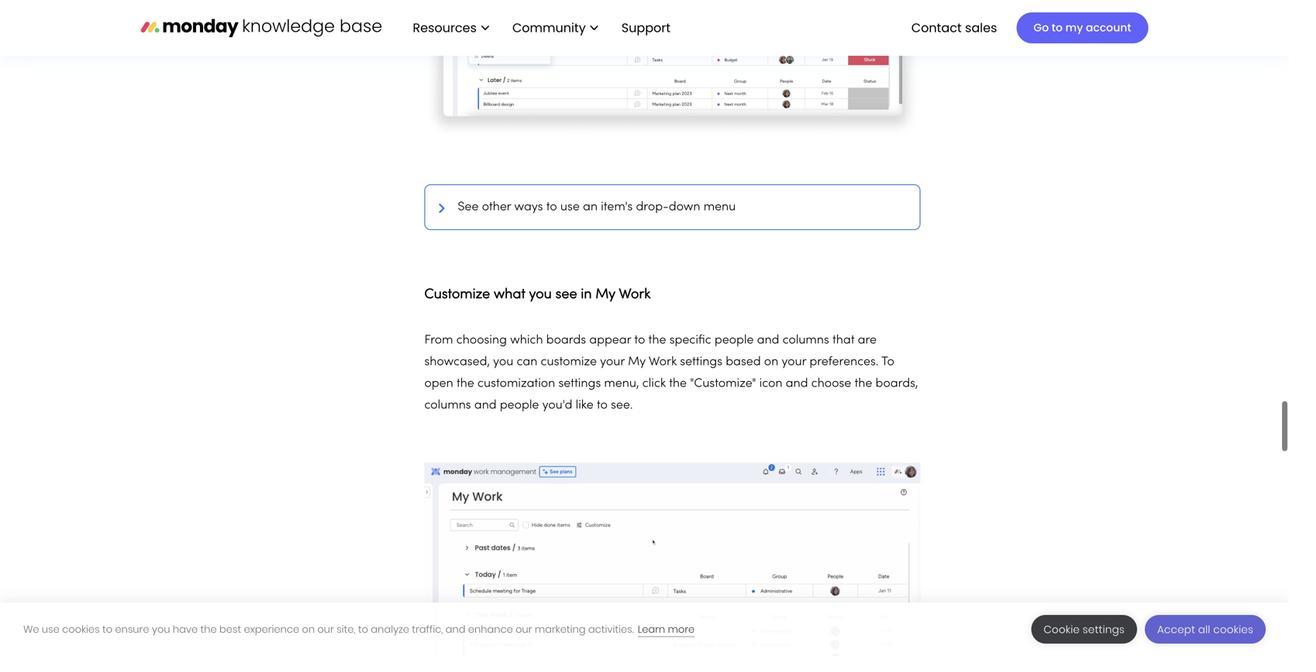Task type: describe. For each thing, give the bounding box(es) containing it.
like
[[576, 400, 594, 412]]

2 your from the left
[[782, 357, 806, 368]]

customization
[[478, 378, 555, 390]]

my inside from choosing which boards appear to the specific people and columns that are showcased, you can customize your my work settings based on your preferences. to open the customization settings menu, click the "customize" icon and choose the boards, columns and people you'd like to see.
[[628, 357, 646, 368]]

customize what you see in my work link
[[425, 280, 651, 304]]

contact
[[912, 19, 962, 36]]

icon
[[760, 378, 783, 390]]

the left specific
[[649, 335, 666, 347]]

go to my account link
[[1017, 12, 1149, 43]]

customize
[[425, 288, 490, 302]]

menu
[[704, 202, 736, 213]]

and up based in the bottom right of the page
[[757, 335, 780, 347]]

accept all cookies button
[[1145, 616, 1266, 644]]

from
[[425, 335, 453, 347]]

list containing resources
[[397, 0, 683, 56]]

contact sales link
[[904, 15, 1005, 41]]

the down preferences.
[[855, 378, 873, 390]]

boards,
[[876, 378, 918, 390]]

sales
[[965, 19, 997, 36]]

0 horizontal spatial columns
[[425, 400, 471, 412]]

see
[[556, 288, 577, 302]]

learn
[[638, 623, 665, 637]]

have
[[173, 623, 198, 637]]

all
[[1199, 623, 1211, 637]]

click
[[643, 378, 666, 390]]

1 vertical spatial people
[[500, 400, 539, 412]]

on inside dialog
[[302, 623, 315, 637]]

to
[[882, 357, 895, 368]]

0 vertical spatial use
[[560, 202, 580, 213]]

and inside dialog
[[446, 623, 466, 637]]

you inside from choosing which boards appear to the specific people and columns that are showcased, you can customize your my work settings based on your preferences. to open the customization settings menu, click the "customize" icon and choose the boards, columns and people you'd like to see.
[[493, 357, 514, 368]]

accept
[[1158, 623, 1196, 637]]

traffic,
[[412, 623, 443, 637]]

you'd
[[542, 400, 573, 412]]

you inside customize what you see in my work link
[[529, 288, 552, 302]]

contact sales
[[912, 19, 997, 36]]

support
[[622, 19, 671, 36]]

2 our from the left
[[516, 623, 532, 637]]

cookie settings button
[[1032, 616, 1137, 644]]

community link
[[505, 15, 606, 41]]

cookie settings
[[1044, 623, 1125, 637]]

that
[[833, 335, 855, 347]]

to right "like"
[[597, 400, 608, 412]]

0 horizontal spatial my
[[596, 288, 616, 302]]

activities.
[[588, 623, 634, 637]]

to right ways
[[546, 202, 557, 213]]

and down customization
[[474, 400, 497, 412]]

ensure
[[115, 623, 149, 637]]

cookie
[[1044, 623, 1080, 637]]

customize
[[541, 357, 597, 368]]

showcased,
[[425, 357, 490, 368]]

work inside customize what you see in my work link
[[619, 288, 651, 302]]

based
[[726, 357, 761, 368]]

main element
[[397, 0, 1149, 56]]

see other ways to use an item's drop-down menu
[[458, 202, 736, 213]]

open
[[425, 378, 453, 390]]

account
[[1086, 20, 1132, 35]]

monday.com logo image
[[141, 11, 382, 44]]

what
[[494, 288, 525, 302]]

and right icon
[[786, 378, 808, 390]]

1 our from the left
[[318, 623, 334, 637]]

site,
[[337, 623, 356, 637]]

the inside dialog
[[200, 623, 217, 637]]



Task type: vqa. For each thing, say whether or not it's contained in the screenshot.
Add to the bottom
no



Task type: locate. For each thing, give the bounding box(es) containing it.
1 horizontal spatial on
[[764, 357, 779, 368]]

use inside dialog
[[42, 623, 59, 637]]

0 vertical spatial my
[[596, 288, 616, 302]]

cookies right we
[[62, 623, 100, 637]]

marketing
[[535, 623, 586, 637]]

0 horizontal spatial on
[[302, 623, 315, 637]]

see.
[[611, 400, 633, 412]]

settings up "like"
[[559, 378, 601, 390]]

go to my account
[[1034, 20, 1132, 35]]

more
[[668, 623, 695, 637]]

2 vertical spatial you
[[152, 623, 170, 637]]

2 horizontal spatial you
[[529, 288, 552, 302]]

to right 'go'
[[1052, 20, 1063, 35]]

we
[[23, 623, 39, 637]]

1 horizontal spatial columns
[[783, 335, 829, 347]]

my right in
[[596, 288, 616, 302]]

work up 'click'
[[649, 357, 677, 368]]

menu,
[[604, 378, 639, 390]]

0 horizontal spatial settings
[[559, 378, 601, 390]]

see
[[458, 202, 479, 213]]

0 vertical spatial on
[[764, 357, 779, 368]]

down
[[669, 202, 701, 213]]

the
[[649, 335, 666, 347], [457, 378, 474, 390], [669, 378, 687, 390], [855, 378, 873, 390], [200, 623, 217, 637]]

the left best
[[200, 623, 217, 637]]

analyze
[[371, 623, 409, 637]]

1 vertical spatial use
[[42, 623, 59, 637]]

people down customization
[[500, 400, 539, 412]]

to right site,
[[358, 623, 368, 637]]

customize what you see in my work
[[425, 288, 651, 302]]

settings down specific
[[680, 357, 723, 368]]

to left ensure on the left bottom
[[102, 623, 112, 637]]

0 horizontal spatial people
[[500, 400, 539, 412]]

1 horizontal spatial settings
[[680, 357, 723, 368]]

our left site,
[[318, 623, 334, 637]]

list
[[397, 0, 683, 56]]

ways
[[514, 202, 543, 213]]

1 vertical spatial my
[[628, 357, 646, 368]]

0 vertical spatial settings
[[680, 357, 723, 368]]

which
[[510, 335, 543, 347]]

cookies for use
[[62, 623, 100, 637]]

you left see
[[529, 288, 552, 302]]

can
[[517, 357, 538, 368]]

use left an
[[560, 202, 580, 213]]

work inside from choosing which boards appear to the specific people and columns that are showcased, you can customize your my work settings based on your preferences. to open the customization settings menu, click the "customize" icon and choose the boards, columns and people you'd like to see.
[[649, 357, 677, 368]]

we use cookies to ensure you have the best experience on our site, to analyze traffic, and enhance our marketing activities. learn more
[[23, 623, 695, 637]]

you left "can"
[[493, 357, 514, 368]]

columns left that
[[783, 335, 829, 347]]

the down the "showcased,"
[[457, 378, 474, 390]]

my up menu,
[[628, 357, 646, 368]]

1 your from the left
[[600, 357, 625, 368]]

your
[[600, 357, 625, 368], [782, 357, 806, 368]]

"customize"
[[690, 378, 756, 390]]

our right the enhance
[[516, 623, 532, 637]]

1 vertical spatial you
[[493, 357, 514, 368]]

my
[[596, 288, 616, 302], [628, 357, 646, 368]]

you left have
[[152, 623, 170, 637]]

cookies right all
[[1214, 623, 1254, 637]]

appear
[[589, 335, 631, 347]]

1 horizontal spatial our
[[516, 623, 532, 637]]

are
[[858, 335, 877, 347]]

0 horizontal spatial use
[[42, 623, 59, 637]]

0 vertical spatial you
[[529, 288, 552, 302]]

learn more link
[[638, 623, 695, 638]]

1 vertical spatial on
[[302, 623, 315, 637]]

7.png image
[[425, 0, 921, 138]]

1 horizontal spatial cookies
[[1214, 623, 1254, 637]]

my
[[1066, 20, 1083, 35]]

0 vertical spatial people
[[715, 335, 754, 347]]

1 vertical spatial settings
[[559, 378, 601, 390]]

boards
[[546, 335, 586, 347]]

support link
[[614, 15, 683, 41], [622, 19, 675, 36]]

dialog
[[0, 603, 1289, 657]]

0 horizontal spatial you
[[152, 623, 170, 637]]

choose
[[812, 378, 852, 390]]

and right traffic,
[[446, 623, 466, 637]]

cookies for all
[[1214, 623, 1254, 637]]

you inside dialog
[[152, 623, 170, 637]]

to
[[1052, 20, 1063, 35], [546, 202, 557, 213], [635, 335, 645, 347], [597, 400, 608, 412], [102, 623, 112, 637], [358, 623, 368, 637]]

1 horizontal spatial your
[[782, 357, 806, 368]]

0 vertical spatial work
[[619, 288, 651, 302]]

community
[[512, 19, 586, 36]]

you
[[529, 288, 552, 302], [493, 357, 514, 368], [152, 623, 170, 637]]

resources link
[[405, 15, 497, 41]]

0 vertical spatial columns
[[783, 335, 829, 347]]

other
[[482, 202, 511, 213]]

1 vertical spatial columns
[[425, 400, 471, 412]]

1 cookies from the left
[[62, 623, 100, 637]]

item's
[[601, 202, 633, 213]]

cookies inside button
[[1214, 623, 1254, 637]]

enhance
[[468, 623, 513, 637]]

1 horizontal spatial use
[[560, 202, 580, 213]]

2 cookies from the left
[[1214, 623, 1254, 637]]

your down the appear
[[600, 357, 625, 368]]

0 horizontal spatial your
[[600, 357, 625, 368]]

1 horizontal spatial you
[[493, 357, 514, 368]]

from choosing which boards appear to the specific people and columns that are showcased, you can customize your my work settings based on your preferences. to open the customization settings menu, click the "customize" icon and choose the boards, columns and people you'd like to see.
[[425, 335, 918, 412]]

people up based in the bottom right of the page
[[715, 335, 754, 347]]

drop-
[[636, 202, 669, 213]]

use
[[560, 202, 580, 213], [42, 623, 59, 637]]

1 horizontal spatial people
[[715, 335, 754, 347]]

our
[[318, 623, 334, 637], [516, 623, 532, 637]]

resources
[[413, 19, 477, 36]]

use right we
[[42, 623, 59, 637]]

on right experience
[[302, 623, 315, 637]]

columns
[[783, 335, 829, 347], [425, 400, 471, 412]]

accept all cookies
[[1158, 623, 1254, 637]]

0 horizontal spatial our
[[318, 623, 334, 637]]

on inside from choosing which boards appear to the specific people and columns that are showcased, you can customize your my work settings based on your preferences. to open the customization settings menu, click the "customize" icon and choose the boards, columns and people you'd like to see.
[[764, 357, 779, 368]]

best
[[219, 623, 241, 637]]

people
[[715, 335, 754, 347], [500, 400, 539, 412]]

to inside main "element"
[[1052, 20, 1063, 35]]

experience
[[244, 623, 299, 637]]

2 vertical spatial settings
[[1083, 623, 1125, 637]]

go
[[1034, 20, 1049, 35]]

an
[[583, 202, 598, 213]]

the right 'click'
[[669, 378, 687, 390]]

preferences.
[[810, 357, 879, 368]]

in
[[581, 288, 592, 302]]

1 vertical spatial work
[[649, 357, 677, 368]]

dialog containing cookie settings
[[0, 603, 1289, 657]]

work
[[619, 288, 651, 302], [649, 357, 677, 368]]

1 horizontal spatial my
[[628, 357, 646, 368]]

and
[[757, 335, 780, 347], [786, 378, 808, 390], [474, 400, 497, 412], [446, 623, 466, 637]]

settings inside cookie settings 'button'
[[1083, 623, 1125, 637]]

cookies
[[62, 623, 100, 637], [1214, 623, 1254, 637]]

0 horizontal spatial cookies
[[62, 623, 100, 637]]

on
[[764, 357, 779, 368], [302, 623, 315, 637]]

choosing
[[456, 335, 507, 347]]

work right in
[[619, 288, 651, 302]]

columns down open
[[425, 400, 471, 412]]

8.gif image
[[425, 463, 921, 657]]

settings right cookie
[[1083, 623, 1125, 637]]

to right the appear
[[635, 335, 645, 347]]

specific
[[670, 335, 712, 347]]

2 horizontal spatial settings
[[1083, 623, 1125, 637]]

on up icon
[[764, 357, 779, 368]]

settings
[[680, 357, 723, 368], [559, 378, 601, 390], [1083, 623, 1125, 637]]

your up icon
[[782, 357, 806, 368]]



